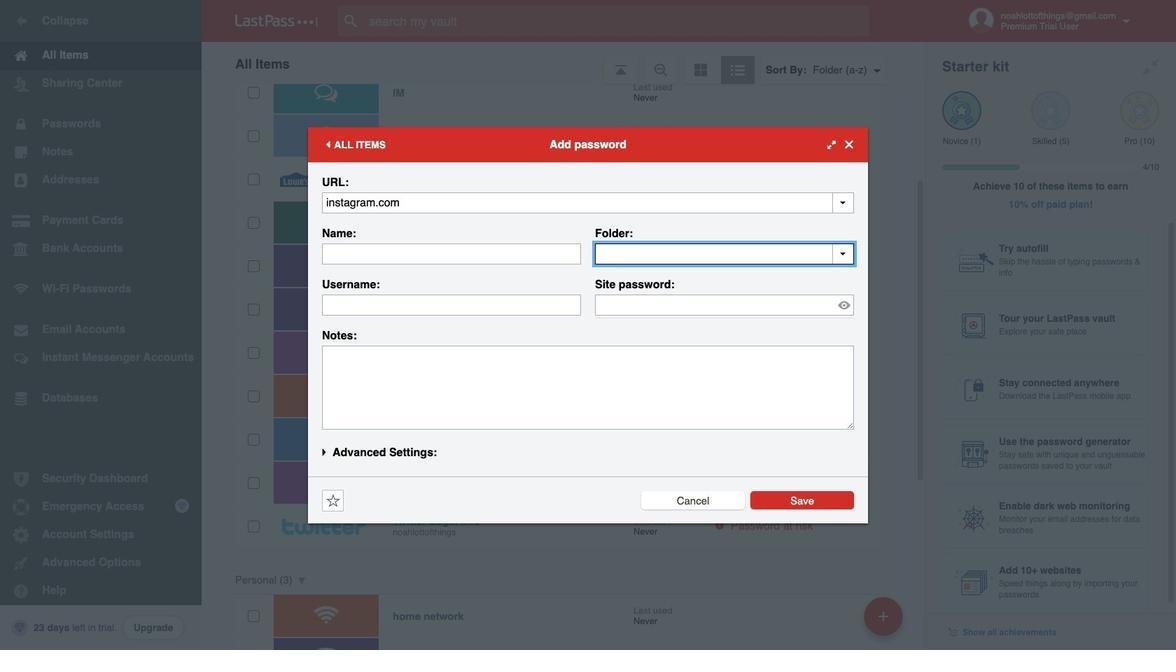 Task type: locate. For each thing, give the bounding box(es) containing it.
new item image
[[879, 612, 889, 621]]

main navigation navigation
[[0, 0, 202, 650]]

None password field
[[595, 294, 854, 315]]

None text field
[[322, 192, 854, 213], [322, 243, 581, 264], [595, 243, 854, 264], [322, 192, 854, 213], [322, 243, 581, 264], [595, 243, 854, 264]]

dialog
[[308, 127, 868, 523]]

None text field
[[322, 294, 581, 315], [322, 346, 854, 430], [322, 294, 581, 315], [322, 346, 854, 430]]

Search search field
[[337, 6, 897, 36]]

vault options navigation
[[202, 42, 926, 84]]



Task type: vqa. For each thing, say whether or not it's contained in the screenshot.
search my shared folders text box
no



Task type: describe. For each thing, give the bounding box(es) containing it.
search my vault text field
[[337, 6, 897, 36]]

new item navigation
[[859, 593, 912, 650]]

lastpass image
[[235, 15, 318, 27]]



